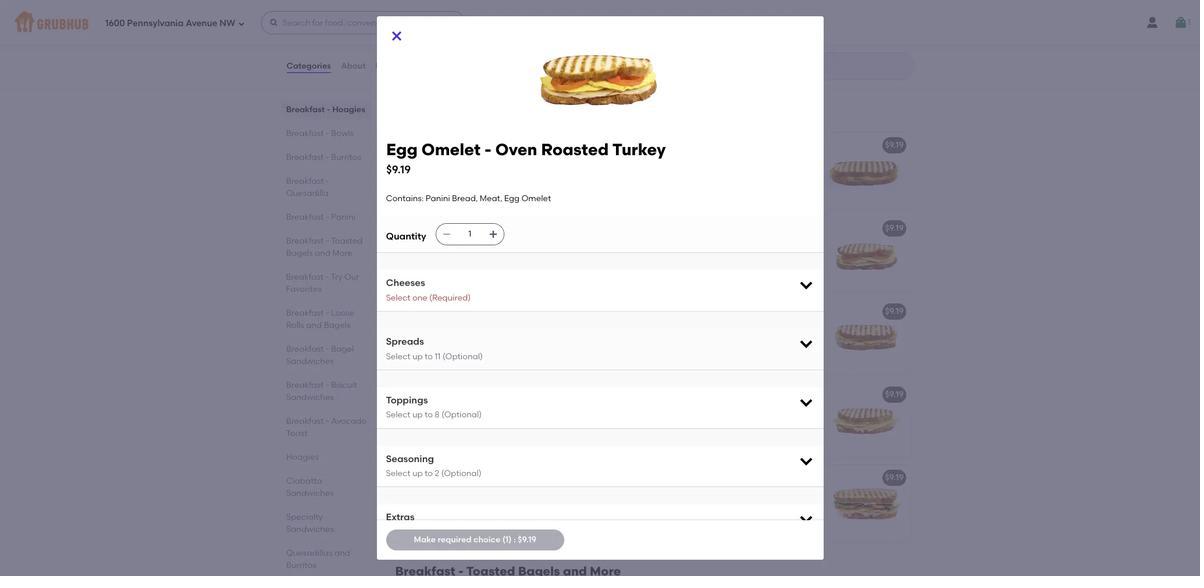 Task type: vqa. For each thing, say whether or not it's contained in the screenshot.
15–25 associated with Timeless Tea
no



Task type: describe. For each thing, give the bounding box(es) containing it.
hoagies inside tab
[[332, 105, 365, 115]]

categories
[[287, 61, 331, 71]]

and inside breakfast - toasted bagels and more
[[314, 248, 330, 258]]

ciabatta sandwiches tab
[[286, 475, 367, 500]]

turkey inside the egg omelet - oven roasted turkey $9.19
[[612, 140, 666, 159]]

applewood inside contains: provolone, panini bread, ranch dressing, meat, tomato, spinach, applewood smoked bacon, egg omelet
[[701, 513, 746, 523]]

1600 pennsylvania avenue nw
[[105, 18, 235, 28]]

sandwiches inside 'tab'
[[286, 489, 334, 499]]

0 vertical spatial sausage
[[718, 307, 753, 317]]

breakfast - bagel sandwiches
[[286, 344, 354, 367]]

contains: for egg omelet - sausage patty image
[[664, 323, 702, 333]]

select for cheeses
[[386, 293, 411, 303]]

dressing,
[[692, 502, 727, 511]]

pepper for chipotle,
[[443, 407, 472, 416]]

11
[[435, 352, 441, 362]]

omelet, for egg omelet - sausage patty
[[775, 323, 807, 333]]

avenue
[[186, 18, 217, 28]]

:
[[514, 535, 516, 545]]

specialty sandwiches
[[286, 513, 334, 535]]

egg inside the egg omelet - oven roasted turkey $9.19
[[386, 140, 417, 159]]

egg inside 'contains: panini bread, egg omelet, sausage patty'
[[758, 323, 773, 333]]

1600
[[105, 18, 125, 28]]

cream
[[433, 502, 460, 511]]

breakfast - toasted bagels and more
[[286, 236, 362, 258]]

sandwiches inside breakfast - bagel sandwiches
[[286, 357, 334, 367]]

veggie
[[403, 502, 431, 511]]

smoked inside contains: pepper jack, panini bread, applewood smoked bacon, jalapenos, egg omelet
[[711, 418, 744, 428]]

jack, for applewood
[[474, 407, 495, 416]]

egg omelet - cali style turkey and bacon ranch image
[[824, 466, 911, 541]]

southwest
[[458, 390, 499, 400]]

toast
[[286, 429, 307, 439]]

egg inside contains: fresh salsa, egg omelet, tortilla, oven roasted turkey
[[492, 32, 507, 42]]

$9.19 for contains: panini bread, meat, egg omelet
[[625, 307, 643, 317]]

rolls
[[286, 321, 304, 330]]

applewood inside the contains: cheddar, panini bread, veggie cream cheese, meat, tomato, spinach, applewood smoked bacon, egg omelet
[[474, 513, 520, 523]]

breakfast - panini
[[286, 212, 355, 222]]

salsa, inside contains: fresh salsa, egg omelet, tortilla, oven roasted turkey
[[466, 32, 490, 42]]

bread, inside contains: provolone, panini bread, ranch dressing, meat, tomato, spinach, applewood smoked bacon, egg omelet
[[773, 490, 799, 500]]

cheese,
[[462, 502, 494, 511]]

toppings select up to 8 (optional)
[[386, 395, 482, 420]]

choice
[[474, 535, 501, 545]]

make
[[414, 535, 436, 545]]

tortilla,
[[403, 44, 432, 54]]

to for spreads
[[425, 352, 433, 362]]

up for spreads
[[412, 352, 423, 362]]

try
[[331, 272, 342, 282]]

up for seasoning
[[412, 469, 423, 479]]

extras
[[386, 512, 415, 523]]

breakfast for breakfast - toasted bagels and more
[[286, 236, 324, 246]]

panini inside 'contains: panini bread, egg omelet, sausage patty'
[[704, 323, 728, 333]]

breakfast for breakfast - quesadilla
[[286, 176, 324, 186]]

bread, inside contains: pepper jack, panini bread, applewood smoked bacon, jalapenos, egg omelet
[[784, 407, 810, 416]]

0 vertical spatial svg image
[[489, 230, 498, 239]]

chipotle,
[[437, 418, 473, 428]]

- inside breakfast - try our favorites
[[326, 272, 329, 282]]

smoked inside contains: provolone, panini bread, ranch dressing, meat, tomato, spinach, applewood smoked bacon, egg omelet
[[748, 513, 780, 523]]

cali for cheesy
[[458, 473, 474, 483]]

bagels inside breakfast - loose rolls and bagels
[[324, 321, 350, 330]]

required
[[438, 535, 472, 545]]

specialty
[[286, 513, 323, 522]]

breakfast - loose rolls and bagels
[[286, 308, 354, 330]]

hoagies inside "tab"
[[286, 453, 319, 463]]

egg omelet - ham
[[403, 224, 477, 234]]

- inside breakfast - toasted bagels and more
[[326, 236, 329, 246]]

cheeses
[[386, 278, 425, 289]]

(required)
[[429, 293, 471, 303]]

to for toppings
[[425, 410, 433, 420]]

omelet inside contains: pepper jack, panini bread, applewood smoked bacon, jalapenos, egg omelet
[[727, 430, 757, 440]]

Input item quantity number field
[[457, 224, 483, 245]]

breakfast - hoagies tab
[[286, 104, 367, 116]]

spinach, inside the contains: cheddar, panini bread, veggie cream cheese, meat, tomato, spinach, applewood smoked bacon, egg omelet
[[438, 513, 472, 523]]

burritos for breakfast - burritos
[[331, 152, 361, 162]]

and inside breakfast - loose rolls and bagels
[[306, 321, 322, 330]]

bacon, inside the contains: cheddar, panini bread, veggie cream cheese, meat, tomato, spinach, applewood smoked bacon, egg omelet
[[438, 525, 465, 535]]

contains: panini bread, egg omelet, sausage patty
[[664, 323, 807, 345]]

(1)
[[502, 535, 512, 545]]

roasted for egg omelet - oven roasted turkey
[[481, 307, 514, 317]]

toppings
[[386, 395, 428, 406]]

egg omelet - cali style cheesy turkey and bacon
[[403, 473, 600, 483]]

panini inside contains: pepper jack, panini bread, applewood smoked bacon, jalapenos, egg omelet
[[758, 407, 782, 416]]

- inside breakfast - biscuit sandwiches
[[326, 381, 329, 390]]

provolone,
[[704, 490, 745, 500]]

contains: for egg omelet - applewood smoked bacon image
[[403, 157, 441, 167]]

loose
[[331, 308, 354, 318]]

egg omelet - egg image
[[824, 133, 911, 209]]

breakfast for breakfast - burritos
[[286, 152, 324, 162]]

omelet inside contains: panini bread, applewood smoked bacon, egg omelet
[[484, 169, 514, 179]]

quesadillas
[[286, 549, 332, 559]]

salsa, inside 'contains: pepper jack, panini bread, creamy chipotle, applewood smoked bacon, salsa, egg omelet'
[[467, 430, 491, 440]]

spinach, inside contains: provolone, panini bread, ranch dressing, meat, tomato, spinach, applewood smoked bacon, egg omelet
[[664, 513, 699, 523]]

tomato, inside contains: provolone, panini bread, ranch dressing, meat, tomato, spinach, applewood smoked bacon, egg omelet
[[754, 502, 786, 511]]

bagels inside breakfast - toasted bagels and more
[[286, 248, 313, 258]]

egg inside contains: pepper jack, panini bread, applewood smoked bacon, jalapenos, egg omelet
[[710, 430, 725, 440]]

about
[[341, 61, 366, 71]]

cheesy
[[498, 473, 527, 483]]

egg inside 'contains: pepper jack, panini bread, creamy chipotle, applewood smoked bacon, salsa, egg omelet'
[[492, 430, 508, 440]]

our
[[344, 272, 359, 282]]

egg omelet - egg
[[664, 141, 734, 150]]

oven for egg omelet - oven roasted turkey
[[458, 307, 479, 317]]

egg inside contains: provolone, panini bread, ranch dressing, meat, tomato, spinach, applewood smoked bacon, egg omelet
[[664, 525, 679, 535]]

spreads select up to 11 (optional)
[[386, 336, 483, 362]]

omelet inside 'contains: pepper jack, panini bread, creamy chipotle, applewood smoked bacon, salsa, egg omelet'
[[510, 430, 539, 440]]

ranch inside contains: provolone, panini bread, ranch dressing, meat, tomato, spinach, applewood smoked bacon, egg omelet
[[664, 502, 690, 511]]

egg omelet - sausage patty
[[664, 307, 777, 317]]

ciabatta
[[286, 477, 322, 486]]

breakfast - avocado toast tab
[[286, 415, 367, 440]]

breakfast - hoagies
[[286, 105, 365, 115]]

hoagies tab
[[286, 451, 367, 464]]

(optional) for spreads
[[443, 352, 483, 362]]

breakfast - bagel sandwiches tab
[[286, 343, 367, 368]]

bacon, inside 'contains: pepper jack, panini bread, creamy chipotle, applewood smoked bacon, salsa, egg omelet'
[[438, 430, 465, 440]]

roasted for egg omelet - oven roasted turkey $9.19
[[541, 140, 608, 159]]

egg omelet - applewood smoked bacon
[[403, 141, 566, 150]]

pennsylvania
[[127, 18, 184, 28]]

to for seasoning
[[425, 469, 433, 479]]

contains: fresh salsa, egg omelet, tortilla, oven roasted turkey
[[403, 32, 541, 54]]

breakfast - try our favorites
[[286, 272, 359, 294]]

breakfast - biscuit sandwiches
[[286, 381, 357, 403]]

patty inside 'contains: panini bread, egg omelet, sausage patty'
[[701, 335, 721, 345]]

- inside the egg omelet - oven roasted turkey $9.19
[[484, 140, 491, 159]]

egg omelet - oven roasted turkey image
[[563, 299, 650, 375]]

avocado
[[331, 417, 366, 426]]

tomato, inside the contains: cheddar, panini bread, veggie cream cheese, meat, tomato, spinach, applewood smoked bacon, egg omelet
[[403, 513, 436, 523]]

contains: for egg omelet - spicy bacon image at the right of page
[[664, 407, 702, 416]]

bread, inside the contains: cheddar, panini bread, veggie cream cheese, meat, tomato, spinach, applewood smoked bacon, egg omelet
[[509, 490, 534, 500]]

- inside breakfast - loose rolls and bagels
[[326, 308, 329, 318]]

select for seasoning
[[386, 469, 411, 479]]

contains: for egg omelet - ham image
[[403, 240, 441, 250]]

breakfast for breakfast - avocado toast
[[286, 417, 324, 426]]

bread, inside 'contains: panini bread, egg omelet, sausage patty'
[[730, 323, 756, 333]]

oven inside contains: fresh salsa, egg omelet, tortilla, oven roasted turkey
[[434, 44, 455, 54]]

quesadillas and burritos
[[286, 549, 350, 571]]

biscuit
[[331, 381, 357, 390]]

up for toppings
[[412, 410, 423, 420]]

cheeses select one (required)
[[386, 278, 471, 303]]

ham
[[458, 224, 477, 234]]

egg omelet - spicy turkey & egg
[[403, 16, 533, 26]]

bread, inside contains: panini bread, applewood smoked bacon, egg omelet
[[470, 157, 495, 167]]

make required choice (1) : $9.19
[[414, 535, 537, 545]]

cheddar,
[[443, 490, 480, 500]]

breakfast - panini tab
[[286, 211, 367, 223]]

smoked inside 'contains: pepper jack, panini bread, creamy chipotle, applewood smoked bacon, salsa, egg omelet'
[[403, 430, 436, 440]]

applewood inside contains: panini bread, applewood smoked bacon, egg omelet
[[497, 157, 543, 167]]

contains: for egg omelet - southwest chipotle bacon "image"
[[403, 407, 441, 416]]

categories button
[[286, 45, 332, 87]]

breakfast - quesadilla tab
[[286, 175, 367, 200]]

contains: panini bread, applewood smoked bacon, egg omelet
[[403, 157, 543, 179]]

jalapenos,
[[664, 430, 708, 440]]

seasoning
[[386, 454, 434, 465]]

smoked inside contains: panini bread, applewood smoked bacon, egg omelet
[[403, 169, 436, 179]]

panini inside 'contains: pepper jack, panini bread, creamy chipotle, applewood smoked bacon, salsa, egg omelet'
[[497, 407, 522, 416]]

egg omelet - spicy bacon image
[[824, 383, 911, 458]]

2
[[435, 469, 439, 479]]

egg omelet - cali style turkey and bacon ranch
[[664, 473, 857, 483]]

roasted inside contains: fresh salsa, egg omelet, tortilla, oven roasted turkey
[[457, 44, 490, 54]]

breakfast - burritos
[[286, 152, 361, 162]]

egg inside contains: panini bread, applewood smoked bacon, egg omelet
[[467, 169, 482, 179]]

breakfast - loose rolls and bagels tab
[[286, 307, 367, 332]]



Task type: locate. For each thing, give the bounding box(es) containing it.
toasted
[[331, 236, 362, 246]]

1 vertical spatial tomato,
[[403, 513, 436, 523]]

0 vertical spatial salsa,
[[466, 32, 490, 42]]

roasted inside the egg omelet - oven roasted turkey $9.19
[[541, 140, 608, 159]]

2 jack, from the left
[[734, 407, 756, 416]]

cali up cheddar,
[[458, 473, 474, 483]]

0 vertical spatial ranch
[[831, 473, 857, 483]]

1 spinach, from the left
[[438, 513, 472, 523]]

omelet
[[421, 16, 450, 26], [421, 140, 480, 159], [421, 141, 450, 150], [682, 141, 711, 150], [775, 157, 805, 167], [484, 169, 514, 179], [522, 194, 551, 204], [421, 224, 450, 234], [403, 252, 433, 262], [664, 252, 694, 262], [421, 307, 450, 317], [682, 307, 711, 317], [403, 335, 433, 345], [421, 390, 450, 400], [510, 430, 539, 440], [727, 430, 757, 440], [421, 473, 450, 483], [682, 473, 711, 483], [484, 525, 514, 535], [681, 525, 711, 535]]

oven for egg omelet - oven roasted turkey $9.19
[[495, 140, 537, 159]]

$9.19 for contains: provolone, panini bread, ranch dressing, meat, tomato, spinach, applewood smoked bacon, egg omelet
[[885, 473, 904, 483]]

$9.19 for contains: panini bread, egg omelet, sausage patty
[[885, 307, 904, 317]]

0 horizontal spatial cali
[[458, 473, 474, 483]]

egg
[[403, 16, 419, 26], [518, 16, 533, 26], [492, 32, 507, 42], [386, 140, 417, 159], [403, 141, 419, 150], [664, 141, 680, 150], [718, 141, 734, 150], [758, 157, 773, 167], [467, 169, 482, 179], [504, 194, 520, 204], [403, 224, 419, 234], [522, 240, 537, 250], [782, 240, 798, 250], [403, 307, 419, 317], [664, 307, 680, 317], [522, 323, 537, 333], [758, 323, 773, 333], [403, 390, 419, 400], [492, 430, 508, 440], [710, 430, 725, 440], [403, 473, 419, 483], [664, 473, 680, 483], [467, 525, 482, 535], [664, 525, 679, 535]]

sausage up 'contains: panini bread, egg omelet, sausage patty'
[[718, 307, 753, 317]]

6 breakfast from the top
[[286, 236, 324, 246]]

select down cheeses on the left of the page
[[386, 293, 411, 303]]

seasoning select up to 2 (optional)
[[386, 454, 482, 479]]

1 horizontal spatial burritos
[[331, 152, 361, 162]]

$9.19 for contains: pepper jack, panini bread, applewood smoked bacon, jalapenos, egg omelet
[[885, 390, 904, 400]]

smoked inside the contains: cheddar, panini bread, veggie cream cheese, meat, tomato, spinach, applewood smoked bacon, egg omelet
[[403, 525, 436, 535]]

0 vertical spatial bagels
[[286, 248, 313, 258]]

egg omelet - oven roasted turkey
[[403, 307, 542, 317]]

bagels up 'favorites' on the left
[[286, 248, 313, 258]]

$9.19 inside the egg omelet - oven roasted turkey $9.19
[[386, 163, 411, 176]]

to left 8
[[425, 410, 433, 420]]

contains: for egg omelet - egg image
[[664, 157, 702, 167]]

1 horizontal spatial ranch
[[831, 473, 857, 483]]

breakfast - quesadilla
[[286, 176, 329, 198]]

0 horizontal spatial burritos
[[286, 561, 316, 571]]

spreads
[[386, 336, 424, 347]]

salsa, down spicy
[[466, 32, 490, 42]]

breakfast down breakfast - bagel sandwiches
[[286, 381, 324, 390]]

to left 2
[[425, 469, 433, 479]]

contains: inside contains: fresh salsa, egg omelet, tortilla, oven roasted turkey
[[403, 32, 441, 42]]

2 to from the top
[[425, 410, 433, 420]]

salsa,
[[466, 32, 490, 42], [467, 430, 491, 440]]

7 breakfast from the top
[[286, 272, 324, 282]]

spinach, down dressing, at the right of the page
[[664, 513, 699, 523]]

contains: pepper jack, panini bread, creamy chipotle, applewood smoked bacon, salsa, egg omelet
[[403, 407, 550, 440]]

3 up from the top
[[412, 469, 423, 479]]

breakfast inside breakfast - quesadilla
[[286, 176, 324, 186]]

breakfast - burritos tab
[[286, 151, 367, 163]]

sandwiches down ciabatta
[[286, 489, 334, 499]]

1 horizontal spatial sausage
[[718, 307, 753, 317]]

1 horizontal spatial spinach,
[[664, 513, 699, 523]]

$9.19 for contains: panini bread, egg omelet
[[885, 141, 904, 150]]

svg image for spreads
[[798, 336, 814, 352]]

and inside "quesadillas and burritos"
[[334, 549, 350, 559]]

2 vertical spatial svg image
[[798, 394, 814, 411]]

1 horizontal spatial jack,
[[734, 407, 756, 416]]

breakfast - try our favorites tab
[[286, 271, 367, 296]]

egg inside the contains: cheddar, panini bread, veggie cream cheese, meat, tomato, spinach, applewood smoked bacon, egg omelet
[[467, 525, 482, 535]]

0 vertical spatial (optional)
[[443, 352, 483, 362]]

1 to from the top
[[425, 352, 433, 362]]

1 vertical spatial sausage
[[664, 335, 699, 345]]

(optional) for toppings
[[442, 410, 482, 420]]

contains: panini bread, meat, egg omelet
[[386, 194, 551, 204], [403, 240, 537, 262], [664, 240, 798, 262], [403, 323, 537, 345]]

2 vertical spatial up
[[412, 469, 423, 479]]

panini
[[443, 157, 468, 167], [704, 157, 728, 167], [426, 194, 450, 204], [331, 212, 355, 222], [443, 240, 468, 250], [704, 240, 728, 250], [443, 323, 468, 333], [704, 323, 728, 333], [497, 407, 522, 416], [758, 407, 782, 416], [482, 490, 507, 500], [747, 490, 771, 500]]

1 vertical spatial burritos
[[286, 561, 316, 571]]

style left cheesy
[[476, 473, 496, 483]]

contains: for egg omelet - oven roasted turkey image
[[403, 323, 441, 333]]

2 style from the left
[[737, 473, 756, 483]]

breakfast up 'favorites' on the left
[[286, 272, 324, 282]]

bacon, down chipotle,
[[438, 430, 465, 440]]

applewood inside 'contains: pepper jack, panini bread, creamy chipotle, applewood smoked bacon, salsa, egg omelet'
[[475, 418, 520, 428]]

burritos inside breakfast - burritos tab
[[331, 152, 361, 162]]

egg omelet - sausage patty image
[[824, 299, 911, 375]]

smoked
[[506, 141, 538, 150], [403, 169, 436, 179], [711, 418, 744, 428], [403, 430, 436, 440], [748, 513, 780, 523], [403, 525, 436, 535]]

pepper up the jalapenos,
[[704, 407, 732, 416]]

0 vertical spatial hoagies
[[332, 105, 365, 115]]

applewood down dressing, at the right of the page
[[701, 513, 746, 523]]

chipotle
[[501, 390, 536, 400]]

spinach,
[[438, 513, 472, 523], [664, 513, 699, 523]]

hoagies up ciabatta
[[286, 453, 319, 463]]

select inside cheeses select one (required)
[[386, 293, 411, 303]]

bacon, inside contains: provolone, panini bread, ranch dressing, meat, tomato, spinach, applewood smoked bacon, egg omelet
[[782, 513, 809, 523]]

egg omelet - oven roasted turkey $9.19
[[386, 140, 666, 176]]

4 breakfast from the top
[[286, 176, 324, 186]]

1 horizontal spatial hoagies
[[332, 105, 365, 115]]

to left 11
[[425, 352, 433, 362]]

egg omelet - southwest chipotle bacon image
[[563, 383, 650, 458]]

svg image
[[1174, 16, 1188, 30], [269, 18, 278, 27], [238, 20, 245, 27], [390, 29, 403, 43], [442, 230, 451, 239], [798, 277, 814, 293], [798, 453, 814, 469], [798, 512, 814, 528]]

applewood down cheese,
[[474, 513, 520, 523]]

1 vertical spatial up
[[412, 410, 423, 420]]

2 spinach, from the left
[[664, 513, 699, 523]]

$7.09
[[623, 16, 643, 26]]

1 vertical spatial salsa,
[[467, 430, 491, 440]]

8 breakfast from the top
[[286, 308, 324, 318]]

and
[[314, 248, 330, 258], [306, 321, 322, 330], [557, 473, 573, 483], [786, 473, 802, 483], [334, 549, 350, 559]]

contains: inside contains: panini bread, applewood smoked bacon, egg omelet
[[403, 157, 441, 167]]

select down seasoning
[[386, 469, 411, 479]]

jack, inside 'contains: pepper jack, panini bread, creamy chipotle, applewood smoked bacon, salsa, egg omelet'
[[474, 407, 495, 416]]

contains: for the egg omelet - cali style cheesy turkey and bacon image
[[403, 490, 441, 500]]

breakfast inside breakfast - avocado toast
[[286, 417, 324, 426]]

2 up from the top
[[412, 410, 423, 420]]

up inside toppings select up to 8 (optional)
[[412, 410, 423, 420]]

10 breakfast from the top
[[286, 381, 324, 390]]

burritos down bowls
[[331, 152, 361, 162]]

1 up from the top
[[412, 352, 423, 362]]

0 vertical spatial burritos
[[331, 152, 361, 162]]

sausage inside 'contains: panini bread, egg omelet, sausage patty'
[[664, 335, 699, 345]]

- inside breakfast - avocado toast
[[326, 417, 329, 426]]

style for cheesy
[[476, 473, 496, 483]]

up down toppings
[[412, 410, 423, 420]]

turkey inside contains: fresh salsa, egg omelet, tortilla, oven roasted turkey
[[491, 44, 517, 54]]

select inside toppings select up to 8 (optional)
[[386, 410, 411, 420]]

nw
[[220, 18, 235, 28]]

- inside breakfast - bagel sandwiches
[[326, 344, 329, 354]]

0 horizontal spatial tomato,
[[403, 513, 436, 523]]

breakfast for breakfast - bowls
[[286, 129, 324, 138]]

omelet inside contains: provolone, panini bread, ranch dressing, meat, tomato, spinach, applewood smoked bacon, egg omelet
[[681, 525, 711, 535]]

0 vertical spatial omelet,
[[509, 32, 541, 42]]

contains: inside contains: provolone, panini bread, ranch dressing, meat, tomato, spinach, applewood smoked bacon, egg omelet
[[664, 490, 702, 500]]

select down toppings
[[386, 410, 411, 420]]

omelet inside the egg omelet - oven roasted turkey $9.19
[[421, 140, 480, 159]]

1 horizontal spatial tomato,
[[754, 502, 786, 511]]

up down seasoning
[[412, 469, 423, 479]]

omelet, for egg omelet - spicy turkey & egg
[[509, 32, 541, 42]]

1 horizontal spatial oven
[[458, 307, 479, 317]]

(optional) inside toppings select up to 8 (optional)
[[442, 410, 482, 420]]

2 vertical spatial roasted
[[481, 307, 514, 317]]

favorites
[[286, 285, 322, 294]]

bagels down loose
[[324, 321, 350, 330]]

svg image inside 1 button
[[1174, 16, 1188, 30]]

egg omelet - southwest chipotle bacon
[[403, 390, 564, 400]]

select inside seasoning select up to 2 (optional)
[[386, 469, 411, 479]]

breakfast - bowls
[[286, 129, 353, 138]]

to inside seasoning select up to 2 (optional)
[[425, 469, 433, 479]]

svg image for toppings
[[798, 394, 814, 411]]

1 select from the top
[[386, 293, 411, 303]]

contains: inside 'contains: panini bread, egg omelet, sausage patty'
[[664, 323, 702, 333]]

breakfast up toast
[[286, 417, 324, 426]]

1 cali from the left
[[458, 473, 474, 483]]

egg omelet - spicy turkey & egg image
[[563, 8, 650, 84]]

bacon, down egg omelet - cali style turkey and bacon ranch
[[782, 513, 809, 523]]

reviews
[[376, 61, 408, 71]]

sandwiches down the specialty
[[286, 525, 334, 535]]

bagel
[[331, 344, 354, 354]]

bacon, up egg omelet - cali style turkey and bacon ranch
[[746, 418, 773, 428]]

-
[[452, 16, 456, 26], [327, 105, 330, 115], [326, 129, 329, 138], [484, 140, 491, 159], [452, 141, 456, 150], [713, 141, 717, 150], [326, 152, 329, 162], [326, 176, 329, 186], [326, 212, 329, 222], [452, 224, 456, 234], [326, 236, 329, 246], [326, 272, 329, 282], [452, 307, 456, 317], [713, 307, 717, 317], [326, 308, 329, 318], [326, 344, 329, 354], [326, 381, 329, 390], [452, 390, 456, 400], [326, 417, 329, 426], [452, 473, 456, 483], [713, 473, 717, 483]]

0 vertical spatial patty
[[755, 307, 777, 317]]

breakfast - bowls tab
[[286, 127, 367, 140]]

applewood down egg omelet - southwest chipotle bacon
[[475, 418, 520, 428]]

2 vertical spatial (optional)
[[441, 469, 482, 479]]

bacon, up "required"
[[438, 525, 465, 535]]

breakfast - avocado toast
[[286, 417, 366, 439]]

1 breakfast from the top
[[286, 105, 325, 115]]

0 vertical spatial oven
[[434, 44, 455, 54]]

0 vertical spatial to
[[425, 352, 433, 362]]

1 vertical spatial bagels
[[324, 321, 350, 330]]

&
[[509, 16, 516, 26]]

1 vertical spatial patty
[[701, 335, 721, 345]]

cali up provolone,
[[718, 473, 735, 483]]

contains: panini bread, egg omelet
[[664, 157, 805, 167]]

11 breakfast from the top
[[286, 417, 324, 426]]

panini inside tab
[[331, 212, 355, 222]]

breakfast inside breakfast - bagel sandwiches
[[286, 344, 324, 354]]

applewood
[[458, 141, 504, 150], [497, 157, 543, 167], [475, 418, 520, 428], [664, 418, 710, 428], [474, 513, 520, 523], [701, 513, 746, 523]]

contains: inside contains: pepper jack, panini bread, applewood smoked bacon, jalapenos, egg omelet
[[664, 407, 702, 416]]

breakfast for breakfast - biscuit sandwiches
[[286, 381, 324, 390]]

about button
[[340, 45, 366, 87]]

patty
[[755, 307, 777, 317], [701, 335, 721, 345]]

up inside spreads select up to 11 (optional)
[[412, 352, 423, 362]]

quantity
[[386, 231, 426, 242]]

breakfast - biscuit sandwiches tab
[[286, 379, 367, 404]]

0 horizontal spatial sausage
[[664, 335, 699, 345]]

oven
[[434, 44, 455, 54], [495, 140, 537, 159], [458, 307, 479, 317]]

bread, inside 'contains: pepper jack, panini bread, creamy chipotle, applewood smoked bacon, salsa, egg omelet'
[[524, 407, 550, 416]]

egg omelet - honey smoked turkey image
[[824, 216, 911, 292]]

2 pepper from the left
[[704, 407, 732, 416]]

bacon, down egg omelet - applewood smoked bacon
[[438, 169, 465, 179]]

breakfast for breakfast - loose rolls and bagels
[[286, 308, 324, 318]]

breakfast for breakfast - panini
[[286, 212, 324, 222]]

up inside seasoning select up to 2 (optional)
[[412, 469, 423, 479]]

up down spreads
[[412, 352, 423, 362]]

1 vertical spatial to
[[425, 410, 433, 420]]

bread,
[[470, 157, 495, 167], [730, 157, 756, 167], [452, 194, 478, 204], [470, 240, 495, 250], [730, 240, 756, 250], [470, 323, 495, 333], [730, 323, 756, 333], [524, 407, 550, 416], [784, 407, 810, 416], [509, 490, 534, 500], [773, 490, 799, 500]]

contains: inside 'contains: pepper jack, panini bread, creamy chipotle, applewood smoked bacon, salsa, egg omelet'
[[403, 407, 441, 416]]

to inside spreads select up to 11 (optional)
[[425, 352, 433, 362]]

meat,
[[480, 194, 502, 204], [497, 240, 520, 250], [758, 240, 781, 250], [497, 323, 520, 333], [496, 502, 519, 511], [729, 502, 752, 511]]

omelet,
[[509, 32, 541, 42], [775, 323, 807, 333]]

9 breakfast from the top
[[286, 344, 324, 354]]

panini inside contains: provolone, panini bread, ranch dressing, meat, tomato, spinach, applewood smoked bacon, egg omelet
[[747, 490, 771, 500]]

1 style from the left
[[476, 473, 496, 483]]

1
[[1188, 17, 1191, 27]]

breakfast up rolls
[[286, 308, 324, 318]]

panini inside contains: panini bread, applewood smoked bacon, egg omelet
[[443, 157, 468, 167]]

1 horizontal spatial bagels
[[324, 321, 350, 330]]

1 horizontal spatial pepper
[[704, 407, 732, 416]]

contains: for egg omelet - cali style turkey and bacon ranch image
[[664, 490, 702, 500]]

0 vertical spatial roasted
[[457, 44, 490, 54]]

breakfast inside breakfast - biscuit sandwiches
[[286, 381, 324, 390]]

1 button
[[1174, 12, 1191, 33]]

2 sandwiches from the top
[[286, 393, 334, 403]]

tomato,
[[754, 502, 786, 511], [403, 513, 436, 523]]

(optional) for seasoning
[[441, 469, 482, 479]]

2 breakfast from the top
[[286, 129, 324, 138]]

(optional) right 11
[[443, 352, 483, 362]]

select for toppings
[[386, 410, 411, 420]]

omelet, inside contains: fresh salsa, egg omelet, tortilla, oven roasted turkey
[[509, 32, 541, 42]]

creamy
[[403, 418, 435, 428]]

jack, for bacon,
[[734, 407, 756, 416]]

select down spreads
[[386, 352, 411, 362]]

0 horizontal spatial hoagies
[[286, 453, 319, 463]]

contains: for egg omelet - spicy turkey & egg 'image'
[[403, 32, 441, 42]]

2 vertical spatial oven
[[458, 307, 479, 317]]

breakfast inside breakfast - toasted bagels and more
[[286, 236, 324, 246]]

contains: cheddar, panini bread, veggie cream cheese, meat, tomato, spinach, applewood smoked bacon, egg omelet
[[403, 490, 534, 535]]

breakfast down rolls
[[286, 344, 324, 354]]

1 vertical spatial hoagies
[[286, 453, 319, 463]]

meat, inside the contains: cheddar, panini bread, veggie cream cheese, meat, tomato, spinach, applewood smoked bacon, egg omelet
[[496, 502, 519, 511]]

1 vertical spatial roasted
[[541, 140, 608, 159]]

pepper up chipotle,
[[443, 407, 472, 416]]

meat, inside contains: provolone, panini bread, ranch dressing, meat, tomato, spinach, applewood smoked bacon, egg omelet
[[729, 502, 752, 511]]

1 horizontal spatial omelet,
[[775, 323, 807, 333]]

cali for turkey
[[718, 473, 735, 483]]

0 horizontal spatial bagels
[[286, 248, 313, 258]]

contains: pepper jack, panini bread, applewood smoked bacon, jalapenos, egg omelet
[[664, 407, 810, 440]]

0 horizontal spatial jack,
[[474, 407, 495, 416]]

fresh
[[443, 32, 464, 42]]

1 jack, from the left
[[474, 407, 495, 416]]

pepper
[[443, 407, 472, 416], [704, 407, 732, 416]]

2 horizontal spatial oven
[[495, 140, 537, 159]]

0 horizontal spatial patty
[[701, 335, 721, 345]]

1 pepper from the left
[[443, 407, 472, 416]]

3 to from the top
[[425, 469, 433, 479]]

select inside spreads select up to 11 (optional)
[[386, 352, 411, 362]]

hoagies up bowls
[[332, 105, 365, 115]]

bowls
[[331, 129, 353, 138]]

sandwiches inside breakfast - biscuit sandwiches
[[286, 393, 334, 403]]

select for spreads
[[386, 352, 411, 362]]

breakfast for breakfast - try our favorites
[[286, 272, 324, 282]]

to inside toppings select up to 8 (optional)
[[425, 410, 433, 420]]

0 vertical spatial tomato,
[[754, 502, 786, 511]]

burritos for quesadillas and burritos
[[286, 561, 316, 571]]

omelet, inside 'contains: panini bread, egg omelet, sausage patty'
[[775, 323, 807, 333]]

pepper inside contains: pepper jack, panini bread, applewood smoked bacon, jalapenos, egg omelet
[[704, 407, 732, 416]]

4 sandwiches from the top
[[286, 525, 334, 535]]

more
[[332, 248, 352, 258]]

bagels
[[286, 248, 313, 258], [324, 321, 350, 330]]

style up provolone,
[[737, 473, 756, 483]]

sandwiches up breakfast - biscuit sandwiches
[[286, 357, 334, 367]]

jack, inside contains: pepper jack, panini bread, applewood smoked bacon, jalapenos, egg omelet
[[734, 407, 756, 416]]

omelet inside the contains: cheddar, panini bread, veggie cream cheese, meat, tomato, spinach, applewood smoked bacon, egg omelet
[[484, 525, 514, 535]]

0 vertical spatial up
[[412, 352, 423, 362]]

breakfast down breakfast - panini
[[286, 236, 324, 246]]

turkey
[[481, 16, 507, 26], [491, 44, 517, 54], [612, 140, 666, 159], [516, 307, 542, 317], [529, 473, 555, 483], [758, 473, 784, 483]]

bacon, inside contains: pepper jack, panini bread, applewood smoked bacon, jalapenos, egg omelet
[[746, 418, 773, 428]]

breakfast up quesadilla
[[286, 176, 324, 186]]

salsa, down chipotle,
[[467, 430, 491, 440]]

cali
[[458, 473, 474, 483], [718, 473, 735, 483]]

1 vertical spatial (optional)
[[442, 410, 482, 420]]

applewood inside contains: pepper jack, panini bread, applewood smoked bacon, jalapenos, egg omelet
[[664, 418, 710, 428]]

breakfast up breakfast - burritos
[[286, 129, 324, 138]]

up
[[412, 352, 423, 362], [412, 410, 423, 420], [412, 469, 423, 479]]

contains: inside the contains: cheddar, panini bread, veggie cream cheese, meat, tomato, spinach, applewood smoked bacon, egg omelet
[[403, 490, 441, 500]]

quesadilla
[[286, 189, 328, 198]]

1 horizontal spatial style
[[737, 473, 756, 483]]

sandwiches up breakfast - avocado toast
[[286, 393, 334, 403]]

2 cali from the left
[[718, 473, 735, 483]]

1 horizontal spatial patty
[[755, 307, 777, 317]]

patty down egg omelet - sausage patty
[[701, 335, 721, 345]]

breakfast down quesadilla
[[286, 212, 324, 222]]

0 horizontal spatial pepper
[[443, 407, 472, 416]]

svg image
[[489, 230, 498, 239], [798, 336, 814, 352], [798, 394, 814, 411]]

(optional)
[[443, 352, 483, 362], [442, 410, 482, 420], [441, 469, 482, 479]]

(optional) right 8
[[442, 410, 482, 420]]

1 vertical spatial svg image
[[798, 336, 814, 352]]

burritos inside "quesadillas and burritos"
[[286, 561, 316, 571]]

breakfast - toasted bagels and more tab
[[286, 235, 367, 259]]

style
[[476, 473, 496, 483], [737, 473, 756, 483]]

sausage down egg omelet - sausage patty
[[664, 335, 699, 345]]

1 vertical spatial ranch
[[664, 502, 690, 511]]

contains:
[[403, 32, 441, 42], [403, 157, 441, 167], [664, 157, 702, 167], [386, 194, 424, 204], [403, 240, 441, 250], [664, 240, 702, 250], [403, 323, 441, 333], [664, 323, 702, 333], [403, 407, 441, 416], [664, 407, 702, 416], [403, 490, 441, 500], [664, 490, 702, 500]]

3 select from the top
[[386, 410, 411, 420]]

applewood down egg omelet - applewood smoked bacon
[[497, 157, 543, 167]]

3 breakfast from the top
[[286, 152, 324, 162]]

1 vertical spatial omelet,
[[775, 323, 807, 333]]

spicy
[[458, 16, 480, 26]]

breakfast down breakfast - bowls
[[286, 152, 324, 162]]

style for turkey
[[737, 473, 756, 483]]

2 vertical spatial to
[[425, 469, 433, 479]]

applewood up the jalapenos,
[[664, 418, 710, 428]]

8
[[435, 410, 440, 420]]

1 horizontal spatial cali
[[718, 473, 735, 483]]

egg omelet - cali style cheesy turkey and bacon image
[[563, 466, 650, 541]]

breakfast for breakfast - hoagies
[[286, 105, 325, 115]]

egg omelet - applewood smoked bacon image
[[563, 133, 650, 209]]

oven inside the egg omelet - oven roasted turkey $9.19
[[495, 140, 537, 159]]

quesadillas and burritos tab
[[286, 547, 367, 572]]

burritos down quesadillas
[[286, 561, 316, 571]]

(optional) up cheddar,
[[441, 469, 482, 479]]

0 horizontal spatial spinach,
[[438, 513, 472, 523]]

(optional) inside spreads select up to 11 (optional)
[[443, 352, 483, 362]]

one
[[412, 293, 427, 303]]

5 breakfast from the top
[[286, 212, 324, 222]]

contains: provolone, panini bread, ranch dressing, meat, tomato, spinach, applewood smoked bacon, egg omelet
[[664, 490, 809, 535]]

pepper inside 'contains: pepper jack, panini bread, creamy chipotle, applewood smoked bacon, salsa, egg omelet'
[[443, 407, 472, 416]]

spinach, down cream
[[438, 513, 472, 523]]

hoagies
[[332, 105, 365, 115], [286, 453, 319, 463]]

1 sandwiches from the top
[[286, 357, 334, 367]]

panini inside the contains: cheddar, panini bread, veggie cream cheese, meat, tomato, spinach, applewood smoked bacon, egg omelet
[[482, 490, 507, 500]]

- inside breakfast - quesadilla
[[326, 176, 329, 186]]

3 sandwiches from the top
[[286, 489, 334, 499]]

0 horizontal spatial style
[[476, 473, 496, 483]]

breakfast for breakfast - bagel sandwiches
[[286, 344, 324, 354]]

breakfast up breakfast - bowls
[[286, 105, 325, 115]]

reviews button
[[375, 45, 409, 87]]

applewood up contains: panini bread, applewood smoked bacon, egg omelet
[[458, 141, 504, 150]]

$9.19 for contains: panini bread, applewood smoked bacon, egg omelet
[[625, 141, 643, 150]]

sandwiches
[[286, 357, 334, 367], [286, 393, 334, 403], [286, 489, 334, 499], [286, 525, 334, 535]]

select
[[386, 293, 411, 303], [386, 352, 411, 362], [386, 410, 411, 420], [386, 469, 411, 479]]

0 horizontal spatial ranch
[[664, 502, 690, 511]]

specialty sandwiches tab
[[286, 511, 367, 536]]

(optional) inside seasoning select up to 2 (optional)
[[441, 469, 482, 479]]

egg omelet - ham image
[[563, 216, 650, 292]]

patty up 'contains: panini bread, egg omelet, sausage patty'
[[755, 307, 777, 317]]

2 select from the top
[[386, 352, 411, 362]]

tomato, down the veggie
[[403, 513, 436, 523]]

roasted
[[457, 44, 490, 54], [541, 140, 608, 159], [481, 307, 514, 317]]

bacon, inside contains: panini bread, applewood smoked bacon, egg omelet
[[438, 169, 465, 179]]

main navigation navigation
[[0, 0, 1200, 45]]

breakfast inside breakfast - try our favorites
[[286, 272, 324, 282]]

1 vertical spatial oven
[[495, 140, 537, 159]]

pepper for smoked
[[704, 407, 732, 416]]

0 horizontal spatial oven
[[434, 44, 455, 54]]

4 select from the top
[[386, 469, 411, 479]]

0 horizontal spatial omelet,
[[509, 32, 541, 42]]

ciabatta sandwiches
[[286, 477, 334, 499]]

tomato, down egg omelet - cali style turkey and bacon ranch
[[754, 502, 786, 511]]



